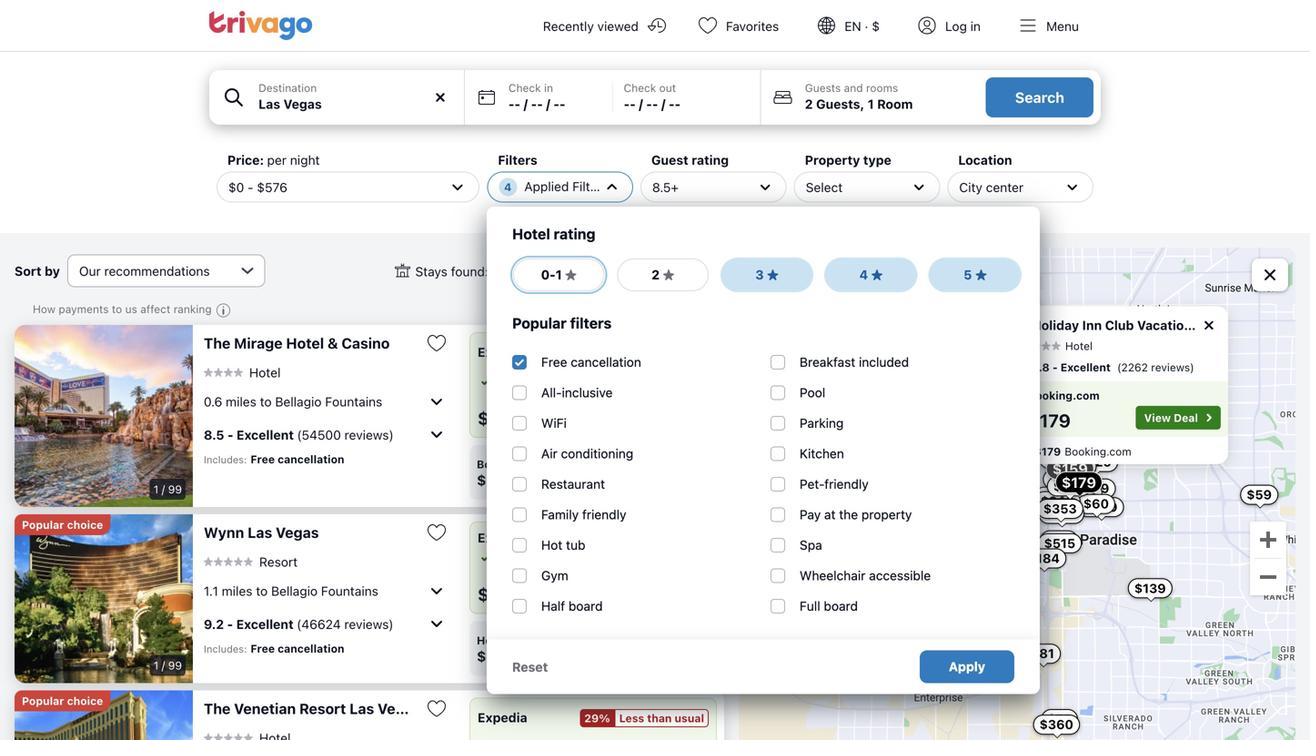 Task type: vqa. For each thing, say whether or not it's contained in the screenshot.
Fountains
yes



Task type: describe. For each thing, give the bounding box(es) containing it.
room
[[878, 96, 913, 112]]

inn
[[1083, 318, 1103, 333]]

in for check
[[544, 81, 553, 94]]

Kitchen checkbox
[[771, 446, 786, 461]]

check for check in -- / -- / --
[[509, 81, 541, 94]]

menu button
[[1003, 0, 1101, 51]]

than for 30% less than usual
[[647, 346, 672, 359]]

fountains for $89
[[325, 394, 383, 409]]

choice for the
[[67, 694, 103, 707]]

fountains for $305
[[321, 583, 379, 598]]

1 expedia from the top
[[478, 345, 528, 360]]

close image
[[1201, 317, 1218, 334]]

$138 button
[[1077, 425, 1122, 445]]

reviews) for $305
[[344, 616, 394, 631]]

30% less than usual
[[584, 346, 705, 359]]

0 horizontal spatial vegas
[[276, 524, 319, 541]]

the venetian resort las vegas
[[204, 700, 421, 717]]

hotel up '0-'
[[512, 225, 550, 243]]

$322
[[1078, 438, 1111, 453]]

$249 button
[[1070, 479, 1116, 499]]

inclusive
[[562, 385, 613, 400]]

wynn
[[204, 524, 244, 541]]

0 vertical spatial popular
[[512, 314, 567, 332]]

free down 8.5 - excellent (54500 reviews)
[[251, 453, 275, 466]]

price: for our lowest price: $59
[[646, 458, 678, 471]]

$
[[872, 19, 880, 34]]

Pay at the property checkbox
[[771, 507, 786, 522]]

log in
[[946, 19, 981, 34]]

and
[[844, 81, 863, 94]]

wynn las vegas button
[[204, 523, 411, 542]]

check for check out -- / -- / --
[[624, 81, 657, 94]]

expedia for wynn las vegas
[[478, 530, 528, 545]]

stays found: 55
[[415, 264, 512, 279]]

usual for 30% less than usual
[[675, 346, 705, 359]]

miles for $305
[[222, 583, 253, 598]]

cancellation up 'inclusive'
[[571, 355, 642, 370]]

$93 button
[[1040, 530, 1078, 550]]

$250 button
[[1050, 453, 1096, 473]]

wifi
[[542, 416, 567, 431]]

8.5
[[204, 427, 224, 442]]

Full board checkbox
[[771, 599, 786, 613]]

$360
[[1040, 717, 1074, 732]]

Hot tub checkbox
[[512, 538, 527, 552]]

1 vertical spatial $179
[[1035, 445, 1062, 458]]

3
[[756, 267, 764, 282]]

includes: for $89
[[204, 454, 247, 466]]

$249
[[1076, 481, 1110, 496]]

29% less than usual
[[585, 712, 705, 725]]

1 vertical spatial booking.com
[[1065, 445, 1132, 458]]

1 inside guests and rooms 2 guests, 1 room
[[868, 96, 874, 112]]

half
[[542, 598, 565, 613]]

view deal
[[1145, 411, 1199, 424]]

1 vertical spatial the
[[839, 507, 858, 522]]

excellent for $305
[[236, 616, 294, 631]]

popular choice button for the venetian resort las vegas
[[15, 690, 110, 711]]

$360 button
[[1034, 715, 1080, 735]]

0 horizontal spatial resort
[[259, 554, 298, 569]]

8.8 - excellent (2262 reviews)
[[1032, 361, 1195, 374]]

restaurant
[[542, 476, 605, 492]]

en · $ button
[[801, 0, 902, 51]]

8.5+
[[653, 180, 679, 195]]

0 horizontal spatial $139 button
[[753, 388, 798, 408]]

1 vertical spatial hotel button
[[204, 364, 281, 380]]

Pool checkbox
[[771, 385, 786, 400]]

pay at the property inside button
[[608, 375, 707, 388]]

guest
[[652, 152, 689, 167]]

in for log
[[971, 19, 981, 34]]

view
[[1145, 411, 1172, 424]]

Wheelchair accessible checkbox
[[771, 568, 786, 583]]

en
[[845, 19, 862, 34]]

0-1 button
[[512, 258, 606, 292]]

1 horizontal spatial las
[[350, 700, 374, 717]]

filters
[[570, 314, 612, 332]]

1.1
[[204, 583, 218, 598]]

1 horizontal spatial at
[[825, 507, 836, 522]]

half board
[[542, 598, 603, 613]]

miles for $89
[[226, 394, 257, 409]]

log in button
[[902, 0, 1003, 51]]

holiday
[[1032, 318, 1080, 333]]

free down 9.2 - excellent (46624 reviews)
[[251, 642, 275, 655]]

reset button
[[512, 659, 548, 675]]

trivago logo image
[[209, 11, 313, 40]]

to for $89
[[260, 394, 272, 409]]

0 vertical spatial $229 button
[[1073, 452, 1119, 472]]

3 button
[[721, 258, 814, 292]]

hotel down inn
[[1066, 339, 1093, 352]]

(46624
[[297, 616, 341, 631]]

0-
[[541, 267, 556, 282]]

the venetian resort las vegas button
[[204, 700, 421, 718]]

$240
[[1041, 493, 1075, 508]]

choice for wynn
[[67, 518, 103, 531]]

hotel down mirage
[[249, 365, 281, 380]]

night
[[290, 152, 320, 167]]

$353
[[1044, 501, 1077, 516]]

cancellation down (46624
[[278, 642, 345, 655]]

includes: free cancellation for $305
[[204, 642, 345, 655]]

the mirage hotel & casino
[[204, 335, 390, 352]]

2 free cancellation button from the top
[[478, 549, 588, 566]]

hot tub
[[542, 537, 586, 553]]

vacations
[[1138, 318, 1199, 333]]

type
[[864, 152, 892, 167]]

hotels.com
[[477, 634, 540, 647]]

$75 button
[[1042, 709, 1079, 729]]

the mirage hotel & casino button
[[204, 334, 411, 352]]

cancellation up gym
[[521, 551, 588, 564]]

our for our lowest price:
[[584, 634, 605, 647]]

Pet-friendly checkbox
[[771, 477, 786, 491]]

the inside button
[[643, 375, 659, 388]]

$53
[[1072, 485, 1097, 500]]

view deal button
[[1137, 406, 1221, 430]]

1 vertical spatial $139 button
[[1128, 578, 1173, 598]]

1 horizontal spatial pay
[[800, 507, 821, 522]]

included
[[859, 355, 909, 370]]

2 button
[[617, 258, 710, 292]]

Parking checkbox
[[771, 416, 786, 430]]

$203
[[1046, 451, 1079, 466]]

5 button
[[929, 258, 1022, 292]]

desert
[[1220, 318, 1262, 333]]

re
[[1297, 318, 1311, 333]]

cancellation down free cancellation option at the left top of the page
[[521, 375, 588, 388]]

our for our lowest price: $59
[[584, 458, 605, 471]]

to inside button
[[112, 303, 122, 315]]

29%
[[585, 712, 610, 725]]

select
[[806, 180, 843, 195]]

2 vertical spatial free cancellation
[[494, 551, 588, 564]]

guest rating
[[652, 152, 729, 167]]

map region
[[739, 248, 1296, 740]]

property inside button
[[663, 375, 707, 388]]

55
[[495, 264, 512, 279]]

0.6 miles to bellagio fountains button
[[204, 387, 448, 416]]

booking.com for booking.com $89
[[477, 458, 549, 471]]

99 for $305
[[168, 659, 182, 672]]

city
[[960, 180, 983, 195]]

Air conditioning checkbox
[[512, 446, 527, 461]]

us
[[125, 303, 137, 315]]

bellagio for $305
[[271, 583, 318, 598]]

ranking
[[174, 303, 212, 315]]

1 horizontal spatial $229
[[1079, 454, 1112, 469]]

Family friendly checkbox
[[512, 507, 527, 522]]

$159 button
[[1046, 458, 1095, 480]]

rooms
[[867, 81, 899, 94]]

the for the venetian resort las vegas
[[204, 700, 231, 717]]

0.6 miles to bellagio fountains
[[204, 394, 383, 409]]

1 vertical spatial free cancellation
[[494, 375, 588, 388]]

0 vertical spatial las
[[248, 524, 272, 541]]

0 vertical spatial reviews)
[[1152, 361, 1195, 374]]

0 vertical spatial free cancellation
[[542, 355, 642, 370]]

WiFi checkbox
[[512, 416, 527, 430]]

hotel rating
[[512, 225, 596, 243]]

0 vertical spatial excellent
[[1061, 361, 1111, 374]]

popular choice for wynn las vegas
[[22, 518, 103, 531]]

at inside pay at the property button
[[630, 375, 640, 388]]

99 for $89
[[168, 483, 182, 496]]

$305 inside hotels.com $305
[[477, 648, 515, 665]]

&
[[328, 335, 338, 352]]

·
[[865, 19, 869, 34]]

$140
[[814, 488, 846, 503]]

hotel left the &
[[286, 335, 324, 352]]

holiday inn club vacations at desert club re
[[1032, 318, 1311, 333]]

Destination search field
[[259, 95, 453, 114]]

$200 button
[[1035, 487, 1081, 507]]

kitchen
[[800, 446, 845, 461]]

1 vertical spatial $229
[[1045, 506, 1078, 521]]

$89 for booking.com
[[477, 471, 506, 489]]



Task type: locate. For each thing, give the bounding box(es) containing it.
miles right 0.6
[[226, 394, 257, 409]]

1 vertical spatial bellagio
[[271, 583, 318, 598]]

$184
[[1028, 551, 1060, 566]]

$209
[[1085, 499, 1118, 514]]

$59 inside button
[[1247, 487, 1273, 502]]

found:
[[451, 264, 489, 279]]

wynn las vegas, (las vegas, usa) image
[[15, 514, 193, 683]]

1 inside button
[[556, 267, 562, 282]]

fountains up (46624
[[321, 583, 379, 598]]

1 vertical spatial 4
[[860, 267, 868, 282]]

2 check from the left
[[624, 81, 657, 94]]

1 vertical spatial choice
[[67, 694, 103, 707]]

0 vertical spatial $139 button
[[753, 388, 798, 408]]

free cancellation button up gym option
[[478, 549, 588, 566]]

1 / 99 for $305
[[154, 659, 182, 672]]

in inside button
[[971, 19, 981, 34]]

4 up breakfast included
[[860, 267, 868, 282]]

30%
[[584, 346, 610, 359]]

$179 inside button
[[1062, 474, 1097, 491]]

All-inclusive checkbox
[[512, 385, 527, 400]]

1 horizontal spatial pay at the property
[[800, 507, 912, 522]]

destination
[[259, 81, 317, 94]]

wynn las vegas
[[204, 524, 319, 541]]

1 club from the left
[[1106, 318, 1135, 333]]

1 less from the top
[[620, 346, 645, 359]]

1 vertical spatial $229 button
[[1039, 504, 1085, 524]]

$59 inside our lowest price: $59
[[584, 471, 613, 489]]

filters up applied
[[498, 152, 538, 167]]

includes: free cancellation down 8.5 - excellent (54500 reviews)
[[204, 453, 345, 466]]

1 choice from the top
[[67, 518, 103, 531]]

$209 button
[[1078, 497, 1125, 517]]

3 expedia from the top
[[478, 710, 528, 725]]

1 horizontal spatial check
[[624, 81, 657, 94]]

pet-
[[800, 476, 825, 492]]

$240 button
[[1035, 491, 1081, 511]]

our lowest price: $59
[[584, 458, 678, 489]]

pay at the property down $140 button
[[800, 507, 912, 522]]

to up 8.5 - excellent (54500 reviews)
[[260, 394, 272, 409]]

1 vertical spatial at
[[825, 507, 836, 522]]

hotel button down mirage
[[204, 364, 281, 380]]

rating for guest rating
[[692, 152, 729, 167]]

1 vertical spatial pay
[[800, 507, 821, 522]]

1 vertical spatial to
[[260, 394, 272, 409]]

0 vertical spatial fountains
[[325, 394, 383, 409]]

price: inside button
[[646, 634, 678, 647]]

1 vertical spatial property
[[862, 507, 912, 522]]

0 vertical spatial property
[[663, 375, 707, 388]]

bellagio for $89
[[275, 394, 322, 409]]

resort right venetian
[[299, 700, 346, 717]]

at down 30% less than usual
[[630, 375, 640, 388]]

sort by
[[15, 263, 60, 278]]

$89
[[478, 407, 513, 429], [477, 471, 506, 489], [1050, 472, 1076, 487]]

expedia for the venetian resort las vegas
[[478, 710, 528, 725]]

Spa checkbox
[[771, 538, 786, 552]]

rating
[[692, 152, 729, 167], [554, 225, 596, 243]]

less right 29%
[[620, 712, 645, 725]]

1 horizontal spatial $59
[[1247, 487, 1273, 502]]

1 vertical spatial rating
[[554, 225, 596, 243]]

gym
[[542, 568, 569, 583]]

1 the from the top
[[204, 335, 231, 352]]

2 down guests
[[805, 96, 813, 112]]

free up all-
[[542, 355, 568, 370]]

1 vertical spatial reviews)
[[345, 427, 394, 442]]

$95 button
[[1047, 499, 1085, 519]]

lowest
[[607, 458, 643, 471], [607, 634, 643, 647]]

reviews)
[[1152, 361, 1195, 374], [345, 427, 394, 442], [344, 616, 394, 631]]

check in -- / -- / --
[[509, 81, 566, 112]]

excellent for $89
[[237, 427, 294, 442]]

resort up "1.1 miles to bellagio fountains"
[[259, 554, 298, 569]]

$128
[[1045, 500, 1076, 515]]

Destination field
[[209, 70, 464, 125]]

1 vertical spatial popular choice
[[22, 694, 103, 707]]

2 than from the top
[[647, 712, 672, 725]]

2 board from the left
[[824, 598, 858, 613]]

2 right sites
[[652, 267, 660, 282]]

pay down 30%
[[608, 375, 627, 388]]

2 1 / 99 from the top
[[154, 659, 182, 672]]

to for $305
[[256, 583, 268, 598]]

friendly for family friendly
[[582, 507, 627, 522]]

0 horizontal spatial club
[[1106, 318, 1135, 333]]

2 lowest from the top
[[607, 634, 643, 647]]

0 vertical spatial 99
[[168, 483, 182, 496]]

2 vertical spatial excellent
[[236, 616, 294, 631]]

2 our from the top
[[584, 634, 605, 647]]

0 horizontal spatial 2
[[652, 267, 660, 282]]

1 vertical spatial pay at the property
[[800, 507, 912, 522]]

1 horizontal spatial vegas
[[378, 700, 421, 717]]

1 horizontal spatial the
[[839, 507, 858, 522]]

lowest for our lowest price: $59
[[607, 458, 643, 471]]

guests and rooms 2 guests, 1 room
[[805, 81, 913, 112]]

Half board checkbox
[[512, 599, 527, 613]]

$139
[[760, 391, 791, 406], [1135, 581, 1167, 596]]

1 horizontal spatial board
[[824, 598, 858, 613]]

1 horizontal spatial in
[[971, 19, 981, 34]]

1 vertical spatial includes: free cancellation
[[204, 642, 345, 655]]

0 vertical spatial includes:
[[204, 454, 247, 466]]

includes: for $305
[[204, 643, 247, 655]]

0 vertical spatial expedia
[[478, 345, 528, 360]]

conditioning
[[561, 446, 634, 461]]

1 horizontal spatial property
[[862, 507, 912, 522]]

0 horizontal spatial board
[[569, 598, 603, 613]]

reviews) for $89
[[345, 427, 394, 442]]

property down pet-friendly
[[862, 507, 912, 522]]

club left re
[[1265, 318, 1294, 333]]

1 horizontal spatial friendly
[[825, 476, 869, 492]]

less up pay at the property button
[[620, 346, 645, 359]]

1 vertical spatial than
[[647, 712, 672, 725]]

$0
[[228, 180, 244, 195]]

2 price: from the top
[[646, 634, 678, 647]]

lowest up 29% less than usual at the bottom
[[607, 634, 643, 647]]

favorites
[[726, 19, 779, 34]]

0 horizontal spatial at
[[630, 375, 640, 388]]

the down 30% less than usual
[[643, 375, 659, 388]]

usual up pay at the property button
[[675, 346, 705, 359]]

reviews) right (2262
[[1152, 361, 1195, 374]]

0 vertical spatial hotel button
[[1032, 339, 1093, 352]]

Restaurant checkbox
[[512, 477, 527, 491]]

$179
[[1029, 410, 1071, 431], [1035, 445, 1062, 458], [1062, 474, 1097, 491]]

$305 for $305 $151 $200 $60
[[1057, 459, 1091, 474]]

0 horizontal spatial property
[[663, 375, 707, 388]]

1 than from the top
[[647, 346, 672, 359]]

applied filters
[[525, 179, 609, 194]]

0-1
[[541, 267, 562, 282]]

2 includes: from the top
[[204, 643, 247, 655]]

lowest up family friendly on the bottom left
[[607, 458, 643, 471]]

property down 30% less than usual
[[663, 375, 707, 388]]

$203 button
[[1040, 449, 1086, 469]]

0 vertical spatial the
[[643, 375, 659, 388]]

our up restaurant
[[584, 458, 605, 471]]

$159
[[1053, 460, 1089, 478]]

fountains up the (54500
[[325, 394, 383, 409]]

our down half board
[[584, 634, 605, 647]]

less
[[620, 346, 645, 359], [620, 712, 645, 725]]

2 vertical spatial popular
[[22, 694, 64, 707]]

tub
[[566, 537, 586, 553]]

clear image
[[432, 89, 449, 106]]

1 vertical spatial free cancellation button
[[478, 549, 588, 566]]

0 horizontal spatial friendly
[[582, 507, 627, 522]]

less for 30%
[[620, 346, 645, 359]]

1 99 from the top
[[168, 483, 182, 496]]

fountains inside 0.6 miles to bellagio fountains button
[[325, 394, 383, 409]]

2 inside guests and rooms 2 guests, 1 room
[[805, 96, 813, 112]]

free cancellation button down free cancellation option at the left top of the page
[[478, 373, 588, 390]]

the left venetian
[[204, 700, 231, 717]]

0 vertical spatial 1 / 99
[[154, 483, 182, 496]]

0 vertical spatial to
[[112, 303, 122, 315]]

2 inside button
[[652, 267, 660, 282]]

1 usual from the top
[[675, 346, 705, 359]]

friendly for pet-friendly
[[825, 476, 869, 492]]

0 horizontal spatial $229
[[1045, 506, 1078, 521]]

bellagio up 8.5 - excellent (54500 reviews)
[[275, 394, 322, 409]]

than for 29% less than usual
[[647, 712, 672, 725]]

than up pay at the property button
[[647, 346, 672, 359]]

1 horizontal spatial filters
[[573, 179, 609, 194]]

popular choice button for wynn las vegas
[[15, 514, 110, 535]]

includes: free cancellation
[[204, 453, 345, 466], [204, 642, 345, 655]]

$89 for $159
[[1050, 472, 1076, 487]]

1 horizontal spatial rating
[[692, 152, 729, 167]]

excellent down "1.1 miles to bellagio fountains"
[[236, 616, 294, 631]]

0 vertical spatial than
[[647, 346, 672, 359]]

pay at the property down 30% less than usual
[[608, 375, 707, 388]]

0 vertical spatial 2
[[805, 96, 813, 112]]

the left mirage
[[204, 335, 231, 352]]

2 usual from the top
[[675, 712, 705, 725]]

1 includes: from the top
[[204, 454, 247, 466]]

$250
[[1057, 456, 1090, 471]]

in right log
[[971, 19, 981, 34]]

$139 for $139 button to the left
[[760, 391, 791, 406]]

0 vertical spatial choice
[[67, 518, 103, 531]]

0 horizontal spatial in
[[544, 81, 553, 94]]

property
[[663, 375, 707, 388], [862, 507, 912, 522]]

1 popular choice button from the top
[[15, 514, 110, 535]]

2 vertical spatial to
[[256, 583, 268, 598]]

hotels.com $305
[[477, 634, 540, 665]]

all-inclusive
[[542, 385, 613, 400]]

board
[[569, 598, 603, 613], [824, 598, 858, 613]]

$229
[[1079, 454, 1112, 469], [1045, 506, 1078, 521]]

0 vertical spatial $139
[[760, 391, 791, 406]]

the for the mirage hotel & casino
[[204, 335, 231, 352]]

2 includes: free cancellation from the top
[[204, 642, 345, 655]]

free cancellation up gym
[[494, 551, 588, 564]]

excellent down 0.6 miles to bellagio fountains
[[237, 427, 294, 442]]

$305 $151 $200 $60
[[1041, 459, 1110, 511]]

0 vertical spatial resort
[[259, 554, 298, 569]]

Breakfast included checkbox
[[771, 355, 786, 369]]

1 vertical spatial price:
[[646, 634, 678, 647]]

city center
[[960, 180, 1024, 195]]

4 inside button
[[860, 267, 868, 282]]

viewed
[[598, 19, 639, 34]]

free
[[542, 355, 568, 370], [494, 375, 519, 388], [251, 453, 275, 466], [494, 551, 519, 564], [251, 642, 275, 655]]

includes: free cancellation down 9.2 - excellent (46624 reviews)
[[204, 642, 345, 655]]

$95
[[1053, 501, 1079, 516]]

pay at the property button
[[592, 373, 707, 390]]

$151 button
[[1046, 467, 1088, 487]]

in inside check in -- / -- / --
[[544, 81, 553, 94]]

center
[[986, 180, 1024, 195]]

1 vertical spatial less
[[620, 712, 645, 725]]

breakfast included
[[800, 355, 909, 370]]

affect
[[140, 303, 171, 315]]

1 horizontal spatial hotel button
[[1032, 339, 1093, 352]]

filters right applied
[[573, 179, 609, 194]]

the mirage hotel & casino, (las vegas, usa) image
[[15, 325, 193, 507]]

rating right guest at the top of page
[[692, 152, 729, 167]]

to down resort button
[[256, 583, 268, 598]]

2 the from the top
[[204, 700, 231, 717]]

1 free cancellation button from the top
[[478, 373, 588, 390]]

1 vertical spatial 2
[[652, 267, 660, 282]]

Gym checkbox
[[512, 568, 527, 583]]

0 horizontal spatial filters
[[498, 152, 538, 167]]

lowest for our lowest price:
[[607, 634, 643, 647]]

expedia down reset
[[478, 710, 528, 725]]

0 horizontal spatial check
[[509, 81, 541, 94]]

1 vertical spatial in
[[544, 81, 553, 94]]

reviews) right the (54500
[[345, 427, 394, 442]]

at
[[1203, 318, 1217, 333]]

fountains inside 1.1 miles to bellagio fountains button
[[321, 583, 379, 598]]

includes: free cancellation for $89
[[204, 453, 345, 466]]

reviews) right (46624
[[344, 616, 394, 631]]

at down $140 button
[[825, 507, 836, 522]]

check out -- / -- / --
[[624, 81, 681, 112]]

0 vertical spatial lowest
[[607, 458, 643, 471]]

lowest inside our lowest price: $59
[[607, 458, 643, 471]]

excellent down inn
[[1061, 361, 1111, 374]]

popular for wynn las vegas
[[22, 518, 64, 531]]

by
[[45, 263, 60, 278]]

0 vertical spatial 4
[[504, 181, 512, 193]]

expedia down the family friendly option
[[478, 530, 528, 545]]

2 popular choice from the top
[[22, 694, 103, 707]]

1 vertical spatial resort
[[299, 700, 346, 717]]

0 vertical spatial rating
[[692, 152, 729, 167]]

cancellation
[[571, 355, 642, 370], [521, 375, 588, 388], [278, 453, 345, 466], [521, 551, 588, 564], [278, 642, 345, 655]]

miles right 1.1
[[222, 583, 253, 598]]

2 popular choice button from the top
[[15, 690, 110, 711]]

free cancellation down free cancellation option at the left top of the page
[[494, 375, 588, 388]]

to left us
[[112, 303, 122, 315]]

0 vertical spatial popular choice button
[[15, 514, 110, 535]]

1 vertical spatial $305
[[478, 583, 525, 605]]

usual down 'our lowest price:' button
[[675, 712, 705, 725]]

2 vertical spatial $305
[[477, 648, 515, 665]]

friendly up tub
[[582, 507, 627, 522]]

2 less from the top
[[620, 712, 645, 725]]

2 vertical spatial reviews)
[[344, 616, 394, 631]]

4
[[504, 181, 512, 193], [860, 267, 868, 282]]

0 horizontal spatial rating
[[554, 225, 596, 243]]

casino
[[342, 335, 390, 352]]

friendly
[[825, 476, 869, 492], [582, 507, 627, 522]]

1 horizontal spatial 2
[[805, 96, 813, 112]]

price: for our lowest price:
[[646, 634, 678, 647]]

booking.com down the 8.8
[[1029, 389, 1100, 402]]

0 vertical spatial pay at the property
[[608, 375, 707, 388]]

location
[[959, 152, 1013, 167]]

booking.com up restaurant checkbox
[[477, 458, 549, 471]]

1 vertical spatial vegas
[[378, 700, 421, 717]]

the down $140 button
[[839, 507, 858, 522]]

search button
[[986, 77, 1094, 117]]

the venetian resort las vegas, (las vegas, usa) image
[[15, 690, 193, 740]]

price: right the conditioning
[[646, 458, 678, 471]]

0 vertical spatial vegas
[[276, 524, 319, 541]]

our inside 'our lowest price:' button
[[584, 634, 605, 647]]

booking sites searched: 325
[[551, 264, 722, 279]]

2 vertical spatial expedia
[[478, 710, 528, 725]]

2 99 from the top
[[168, 659, 182, 672]]

1 1 / 99 from the top
[[154, 483, 182, 496]]

usual for 29% less than usual
[[675, 712, 705, 725]]

free up gym option
[[494, 551, 519, 564]]

2 club from the left
[[1265, 318, 1294, 333]]

1 / 99 for $89
[[154, 483, 182, 496]]

0 vertical spatial friendly
[[825, 476, 869, 492]]

$139 for $139 button to the bottom
[[1135, 581, 1167, 596]]

price: inside our lowest price: $59
[[646, 458, 678, 471]]

board for half board
[[569, 598, 603, 613]]

vegas
[[276, 524, 319, 541], [378, 700, 421, 717]]

check inside check out -- / -- / --
[[624, 81, 657, 94]]

popular for the venetian resort las vegas
[[22, 694, 64, 707]]

1 vertical spatial las
[[350, 700, 374, 717]]

$160
[[1068, 427, 1100, 442]]

en · $
[[845, 19, 880, 34]]

expedia up all-inclusive "option"
[[478, 345, 528, 360]]

1 includes: free cancellation from the top
[[204, 453, 345, 466]]

1 horizontal spatial 4
[[860, 267, 868, 282]]

2 vertical spatial booking.com
[[477, 458, 549, 471]]

price: up 29% less than usual at the bottom
[[646, 634, 678, 647]]

hotel button down holiday
[[1032, 339, 1093, 352]]

wheelchair accessible
[[800, 568, 931, 583]]

holiday inn club vacations at desert club resort image
[[930, 306, 1021, 437]]

favorites link
[[683, 0, 801, 51]]

1 our from the top
[[584, 458, 605, 471]]

lowest inside button
[[607, 634, 643, 647]]

0 horizontal spatial 4
[[504, 181, 512, 193]]

recently
[[543, 19, 594, 34]]

booking.com for booking.com
[[1029, 389, 1100, 402]]

$353 button
[[1037, 499, 1084, 519]]

1 lowest from the top
[[607, 458, 643, 471]]

0 vertical spatial $229
[[1079, 454, 1112, 469]]

friendly down the kitchen at right bottom
[[825, 476, 869, 492]]

0 vertical spatial at
[[630, 375, 640, 388]]

1 vertical spatial popular choice button
[[15, 690, 110, 711]]

1 vertical spatial miles
[[222, 583, 253, 598]]

$93
[[1047, 533, 1072, 548]]

$305 for $305
[[478, 583, 525, 605]]

Free cancellation checkbox
[[512, 355, 527, 369]]

at
[[630, 375, 640, 388], [825, 507, 836, 522]]

searched:
[[633, 264, 691, 279]]

0 vertical spatial $179
[[1029, 410, 1071, 431]]

$305 inside "$305 $151 $200 $60"
[[1057, 459, 1091, 474]]

price:
[[646, 458, 678, 471], [646, 634, 678, 647]]

board right 'half' at the bottom left of the page
[[569, 598, 603, 613]]

guests
[[805, 81, 841, 94]]

$229 button
[[1073, 452, 1119, 472], [1039, 504, 1085, 524]]

$89 inside $159 $89 $210
[[1050, 472, 1076, 487]]

parking
[[800, 416, 844, 431]]

less for 29%
[[620, 712, 645, 725]]

reset
[[512, 659, 548, 674]]

1 price: from the top
[[646, 458, 678, 471]]

booking.com down $138 button on the bottom
[[1065, 445, 1132, 458]]

1.1 miles to bellagio fountains button
[[204, 576, 448, 605]]

rating for hotel rating
[[554, 225, 596, 243]]

1 check from the left
[[509, 81, 541, 94]]

1 vertical spatial the
[[204, 700, 231, 717]]

includes: down 8.5 in the bottom of the page
[[204, 454, 247, 466]]

$240 $128
[[1041, 493, 1076, 515]]

check left out
[[624, 81, 657, 94]]

free down free cancellation option at the left top of the page
[[494, 375, 519, 388]]

1 vertical spatial filters
[[573, 179, 609, 194]]

0.6
[[204, 394, 222, 409]]

cancellation down the (54500
[[278, 453, 345, 466]]

0 vertical spatial filters
[[498, 152, 538, 167]]

0 horizontal spatial las
[[248, 524, 272, 541]]

check right clear icon
[[509, 81, 541, 94]]

mirage
[[234, 335, 283, 352]]

our lowest price:
[[584, 634, 678, 647]]

family friendly
[[542, 507, 627, 522]]

rating up booking
[[554, 225, 596, 243]]

2 choice from the top
[[67, 694, 103, 707]]

1 horizontal spatial resort
[[299, 700, 346, 717]]

$138
[[1083, 427, 1115, 442]]

1 popular choice from the top
[[22, 518, 103, 531]]

free cancellation up 'inclusive'
[[542, 355, 642, 370]]

than right 29%
[[647, 712, 672, 725]]

bellagio up 9.2 - excellent (46624 reviews)
[[271, 583, 318, 598]]

0 vertical spatial includes: free cancellation
[[204, 453, 345, 466]]

1 vertical spatial excellent
[[237, 427, 294, 442]]

pay inside button
[[608, 375, 627, 388]]

4 left applied
[[504, 181, 512, 193]]

includes: down 9.2
[[204, 643, 247, 655]]

pay down $140 button
[[800, 507, 821, 522]]

1 board from the left
[[569, 598, 603, 613]]

our inside our lowest price: $59
[[584, 458, 605, 471]]

1 vertical spatial includes:
[[204, 643, 247, 655]]

in down "recently"
[[544, 81, 553, 94]]

2 expedia from the top
[[478, 530, 528, 545]]

$89 inside booking.com $89
[[477, 471, 506, 489]]

payments
[[59, 303, 109, 315]]

board right full
[[824, 598, 858, 613]]

check inside check in -- / -- / --
[[509, 81, 541, 94]]

popular choice for the venetian resort las vegas
[[22, 694, 103, 707]]

board for full board
[[824, 598, 858, 613]]

club right inn
[[1106, 318, 1135, 333]]



